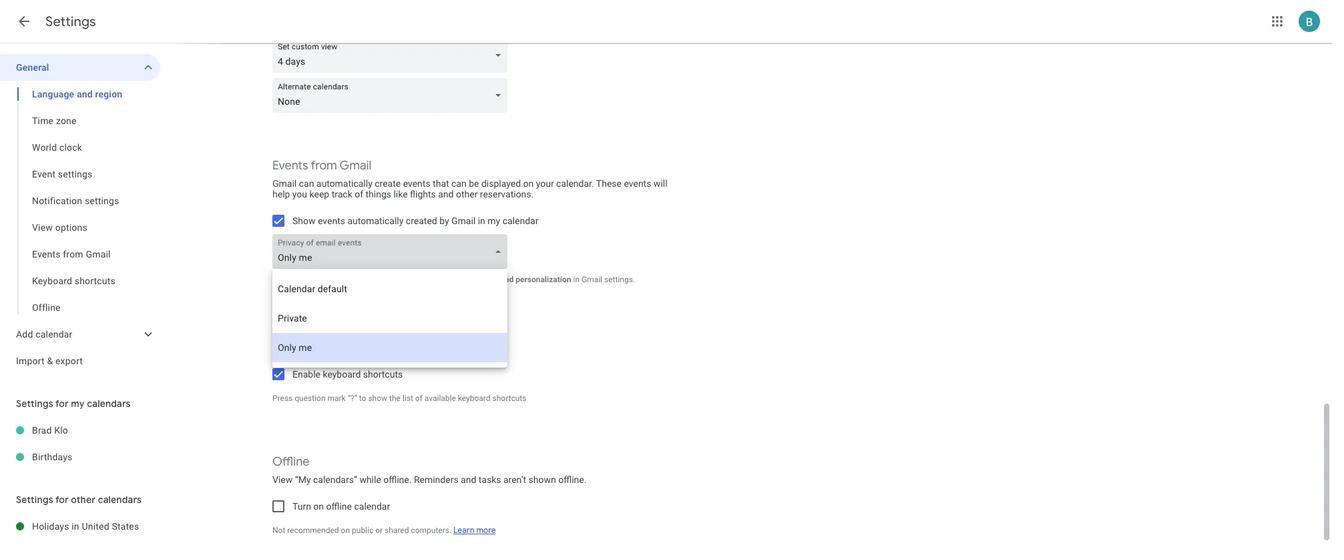 Task type: locate. For each thing, give the bounding box(es) containing it.
learn more link
[[273, 285, 315, 295], [454, 526, 496, 536]]

on inside 'not recommended on public or shared computers. learn more'
[[341, 526, 350, 536]]

from for events from gmail
[[63, 249, 83, 260]]

that
[[433, 178, 449, 189]]

gmail inside tree
[[86, 249, 111, 260]]

1 horizontal spatial view
[[273, 475, 293, 486]]

1 horizontal spatial of
[[415, 394, 423, 403]]

offline inside tree
[[32, 303, 61, 313]]

get
[[283, 275, 295, 285]]

1 horizontal spatial you
[[366, 275, 378, 285]]

1 horizontal spatial other
[[456, 189, 478, 200]]

displayed
[[481, 178, 521, 189]]

settings heading
[[45, 13, 96, 30]]

to get events from gmail, you must also turn on smart features and personalization in gmail settings. learn more
[[273, 275, 635, 295]]

0 vertical spatial other
[[456, 189, 478, 200]]

in
[[478, 216, 485, 226], [573, 275, 580, 285], [72, 522, 79, 532]]

view left "my on the left bottom of page
[[273, 475, 293, 486]]

group containing language and region
[[0, 81, 160, 321]]

2 vertical spatial settings
[[16, 494, 53, 506]]

1 vertical spatial keyboard
[[273, 341, 325, 357]]

and left tasks
[[461, 475, 476, 486]]

to
[[273, 275, 281, 285]]

0 vertical spatial learn more link
[[273, 285, 315, 295]]

from inside tree
[[63, 249, 83, 260]]

1 vertical spatial keyboard
[[458, 394, 491, 403]]

0 vertical spatial settings
[[45, 13, 96, 30]]

0 vertical spatial events
[[273, 158, 308, 174]]

events down view options
[[32, 249, 61, 260]]

0 vertical spatial view
[[32, 222, 53, 233]]

and inside offline view "my calendars" while offline. reminders and tasks aren't shown offline.
[[461, 475, 476, 486]]

united
[[82, 522, 109, 532]]

0 vertical spatial from
[[311, 158, 337, 174]]

flights
[[410, 189, 436, 200]]

events inside tree
[[32, 249, 61, 260]]

gmail down options
[[86, 249, 111, 260]]

offline. right shown
[[559, 475, 587, 486]]

keyboard shortcuts down events from gmail
[[32, 276, 116, 287]]

and left region
[[77, 89, 93, 100]]

1 horizontal spatial can
[[452, 178, 467, 189]]

0 horizontal spatial in
[[72, 522, 79, 532]]

be
[[469, 178, 479, 189]]

0 horizontal spatial calendar
[[36, 329, 72, 340]]

and right flights
[[438, 189, 454, 200]]

language
[[32, 89, 74, 100]]

brad klo tree item
[[0, 417, 160, 444]]

None field
[[273, 38, 513, 73], [273, 78, 513, 113], [273, 234, 513, 269], [273, 38, 513, 73], [273, 78, 513, 113], [273, 234, 513, 269]]

more right the get
[[295, 285, 315, 295]]

1 vertical spatial calendar
[[36, 329, 72, 340]]

view left options
[[32, 222, 53, 233]]

gmail right by
[[452, 216, 476, 226]]

2 vertical spatial from
[[322, 275, 339, 285]]

also
[[400, 275, 415, 285]]

learn
[[273, 285, 294, 295], [454, 526, 475, 536]]

offline up add calendar
[[32, 303, 61, 313]]

from down options
[[63, 249, 83, 260]]

gmail up track
[[340, 158, 372, 174]]

0 horizontal spatial you
[[292, 189, 307, 200]]

of right track
[[355, 189, 363, 200]]

0 horizontal spatial more
[[295, 285, 315, 295]]

from inside the events from gmail gmail can automatically create events that can be displayed on your calendar. these events will help you keep track of things like flights and other reservations.
[[311, 158, 337, 174]]

keyboard right available
[[458, 394, 491, 403]]

for up holidays
[[55, 494, 69, 506]]

my up brad klo tree item
[[71, 398, 85, 410]]

events left that on the left top of page
[[403, 178, 431, 189]]

settings up brad
[[16, 398, 53, 410]]

offline up "my on the left bottom of page
[[273, 455, 310, 470]]

1 vertical spatial automatically
[[348, 216, 404, 226]]

settings for other calendars
[[16, 494, 142, 506]]

can
[[299, 178, 314, 189], [452, 178, 467, 189]]

help
[[273, 189, 290, 200]]

and right features
[[500, 275, 514, 285]]

1 vertical spatial my
[[71, 398, 85, 410]]

keyboard down events from gmail
[[32, 276, 72, 287]]

must
[[380, 275, 398, 285]]

0 horizontal spatial of
[[355, 189, 363, 200]]

tree containing general
[[0, 54, 160, 375]]

settings
[[45, 13, 96, 30], [16, 398, 53, 410], [16, 494, 53, 506]]

offline inside offline view "my calendars" while offline. reminders and tasks aren't shown offline.
[[273, 455, 310, 470]]

the
[[389, 394, 401, 403]]

keyboard inside tree
[[32, 276, 72, 287]]

turn on offline calendar
[[293, 502, 390, 512]]

0 vertical spatial offline
[[32, 303, 61, 313]]

0 vertical spatial you
[[292, 189, 307, 200]]

other up holidays in united states
[[71, 494, 96, 506]]

0 vertical spatial settings
[[58, 169, 92, 180]]

automatically inside the events from gmail gmail can automatically create events that can be displayed on your calendar. these events will help you keep track of things like flights and other reservations.
[[316, 178, 373, 189]]

0 horizontal spatial view
[[32, 222, 53, 233]]

1 offline. from the left
[[384, 475, 412, 486]]

0 vertical spatial in
[[478, 216, 485, 226]]

private option
[[273, 304, 508, 333]]

1 horizontal spatial learn more link
[[454, 526, 496, 536]]

1 vertical spatial for
[[55, 494, 69, 506]]

by
[[440, 216, 449, 226]]

0 horizontal spatial offline
[[32, 303, 61, 313]]

events from gmail
[[32, 249, 111, 260]]

0 horizontal spatial keyboard
[[32, 276, 72, 287]]

settings up notification settings
[[58, 169, 92, 180]]

of inside the events from gmail gmail can automatically create events that can be displayed on your calendar. these events will help you keep track of things like flights and other reservations.
[[355, 189, 363, 200]]

for up "klo"
[[55, 398, 69, 410]]

offline.
[[384, 475, 412, 486], [559, 475, 587, 486]]

calendar inside tree
[[36, 329, 72, 340]]

from left gmail,
[[322, 275, 339, 285]]

show
[[368, 394, 387, 403]]

computers.
[[411, 526, 452, 536]]

0 vertical spatial keyboard
[[32, 276, 72, 287]]

on
[[523, 178, 534, 189], [434, 275, 443, 285], [313, 502, 324, 512], [341, 526, 350, 536]]

you left must
[[366, 275, 378, 285]]

1 vertical spatial other
[[71, 494, 96, 506]]

you right help
[[292, 189, 307, 200]]

1 vertical spatial view
[[273, 475, 293, 486]]

for for my
[[55, 398, 69, 410]]

1 vertical spatial learn more link
[[454, 526, 496, 536]]

keyboard up mark
[[323, 369, 361, 380]]

events right "show"
[[318, 216, 345, 226]]

turn
[[417, 275, 432, 285]]

settings.
[[604, 275, 635, 285]]

and inside the events from gmail gmail can automatically create events that can be displayed on your calendar. these events will help you keep track of things like flights and other reservations.
[[438, 189, 454, 200]]

1 vertical spatial keyboard shortcuts
[[273, 341, 379, 357]]

in left united
[[72, 522, 79, 532]]

calendar.
[[556, 178, 594, 189]]

0 vertical spatial calendar
[[503, 216, 539, 226]]

events left will
[[624, 178, 651, 189]]

1 vertical spatial in
[[573, 275, 580, 285]]

0 vertical spatial calendars
[[87, 398, 131, 410]]

can left be
[[452, 178, 467, 189]]

calendar down reservations.
[[503, 216, 539, 226]]

can right help
[[299, 178, 314, 189]]

settings up holidays
[[16, 494, 53, 506]]

of right list
[[415, 394, 423, 403]]

to
[[359, 394, 366, 403]]

events inside the events from gmail gmail can automatically create events that can be displayed on your calendar. these events will help you keep track of things like flights and other reservations.
[[273, 158, 308, 174]]

events inside to get events from gmail, you must also turn on smart features and personalization in gmail settings. learn more
[[297, 275, 320, 285]]

calendar up or
[[354, 502, 390, 512]]

1 vertical spatial you
[[366, 275, 378, 285]]

1 horizontal spatial offline.
[[559, 475, 587, 486]]

group
[[0, 81, 160, 321]]

1 vertical spatial settings
[[85, 196, 119, 206]]

0 horizontal spatial learn
[[273, 285, 294, 295]]

0 horizontal spatial can
[[299, 178, 314, 189]]

other
[[456, 189, 478, 200], [71, 494, 96, 506]]

and
[[77, 89, 93, 100], [438, 189, 454, 200], [500, 275, 514, 285], [461, 475, 476, 486]]

0 horizontal spatial keyboard shortcuts
[[32, 276, 116, 287]]

0 horizontal spatial learn more link
[[273, 285, 315, 295]]

settings for settings for other calendars
[[16, 494, 53, 506]]

my
[[488, 216, 500, 226], [71, 398, 85, 410]]

events
[[273, 158, 308, 174], [32, 249, 61, 260]]

settings up options
[[85, 196, 119, 206]]

events
[[403, 178, 431, 189], [624, 178, 651, 189], [318, 216, 345, 226], [297, 275, 320, 285]]

0 vertical spatial automatically
[[316, 178, 373, 189]]

calendars up states
[[98, 494, 142, 506]]

2 vertical spatial in
[[72, 522, 79, 532]]

events right the get
[[297, 275, 320, 285]]

you
[[292, 189, 307, 200], [366, 275, 378, 285]]

reservations.
[[480, 189, 534, 200]]

1 vertical spatial offline
[[273, 455, 310, 470]]

1 horizontal spatial my
[[488, 216, 500, 226]]

settings right go back image
[[45, 13, 96, 30]]

0 horizontal spatial events
[[32, 249, 61, 260]]

of
[[355, 189, 363, 200], [415, 394, 423, 403]]

from up keep
[[311, 158, 337, 174]]

0 vertical spatial for
[[55, 398, 69, 410]]

1 vertical spatial from
[[63, 249, 83, 260]]

1 vertical spatial learn
[[454, 526, 475, 536]]

available
[[425, 394, 456, 403]]

keyboard
[[323, 369, 361, 380], [458, 394, 491, 403]]

1 horizontal spatial in
[[478, 216, 485, 226]]

0 vertical spatial of
[[355, 189, 363, 200]]

learn more link left gmail,
[[273, 285, 315, 295]]

automatically
[[316, 178, 373, 189], [348, 216, 404, 226]]

automatically down things
[[348, 216, 404, 226]]

for
[[55, 398, 69, 410], [55, 494, 69, 506]]

1 vertical spatial events
[[32, 249, 61, 260]]

1 horizontal spatial calendar
[[354, 502, 390, 512]]

1 horizontal spatial more
[[476, 526, 496, 536]]

1 for from the top
[[55, 398, 69, 410]]

gmail left settings. at left bottom
[[582, 275, 602, 285]]

offline
[[326, 502, 352, 512]]

more inside to get events from gmail, you must also turn on smart features and personalization in gmail settings. learn more
[[295, 285, 315, 295]]

calendar up &
[[36, 329, 72, 340]]

0 horizontal spatial my
[[71, 398, 85, 410]]

1 horizontal spatial keyboard
[[273, 341, 325, 357]]

calendars up brad klo tree item
[[87, 398, 131, 410]]

reminders
[[414, 475, 459, 486]]

in inside to get events from gmail, you must also turn on smart features and personalization in gmail settings. learn more
[[573, 275, 580, 285]]

events up help
[[273, 158, 308, 174]]

smart
[[445, 275, 467, 285]]

2 offline. from the left
[[559, 475, 587, 486]]

more down tasks
[[476, 526, 496, 536]]

in down reservations.
[[478, 216, 485, 226]]

keyboard shortcuts
[[32, 276, 116, 287], [273, 341, 379, 357]]

options
[[55, 222, 87, 233]]

0 vertical spatial keyboard shortcuts
[[32, 276, 116, 287]]

my down reservations.
[[488, 216, 500, 226]]

keep
[[310, 189, 329, 200]]

offline. right while
[[384, 475, 412, 486]]

keyboard shortcuts inside tree
[[32, 276, 116, 287]]

more
[[295, 285, 315, 295], [476, 526, 496, 536]]

question
[[295, 394, 326, 403]]

tasks
[[479, 475, 501, 486]]

2 for from the top
[[55, 494, 69, 506]]

states
[[112, 522, 139, 532]]

turn
[[293, 502, 311, 512]]

in right personalization
[[573, 275, 580, 285]]

from
[[311, 158, 337, 174], [63, 249, 83, 260], [322, 275, 339, 285]]

keyboard shortcuts up enable
[[273, 341, 379, 357]]

settings for my calendars
[[16, 398, 131, 410]]

offline
[[32, 303, 61, 313], [273, 455, 310, 470]]

0 vertical spatial keyboard
[[323, 369, 361, 380]]

1 horizontal spatial learn
[[454, 526, 475, 536]]

1 horizontal spatial offline
[[273, 455, 310, 470]]

1 vertical spatial more
[[476, 526, 496, 536]]

1 vertical spatial settings
[[16, 398, 53, 410]]

1 horizontal spatial events
[[273, 158, 308, 174]]

automatically left create
[[316, 178, 373, 189]]

0 vertical spatial learn
[[273, 285, 294, 295]]

1 vertical spatial calendars
[[98, 494, 142, 506]]

1 vertical spatial of
[[415, 394, 423, 403]]

other right that on the left top of page
[[456, 189, 478, 200]]

0 vertical spatial more
[[295, 285, 315, 295]]

for for other
[[55, 494, 69, 506]]

keyboard up enable
[[273, 341, 325, 357]]

"my
[[295, 475, 311, 486]]

add calendar
[[16, 329, 72, 340]]

2 horizontal spatial in
[[573, 275, 580, 285]]

0 horizontal spatial offline.
[[384, 475, 412, 486]]

tree
[[0, 54, 160, 375]]

learn more link right the computers.
[[454, 526, 496, 536]]

aren't
[[504, 475, 526, 486]]

gmail
[[340, 158, 372, 174], [273, 178, 297, 189], [452, 216, 476, 226], [86, 249, 111, 260], [582, 275, 602, 285]]



Task type: vqa. For each thing, say whether or not it's contained in the screenshot.
29 element
no



Task type: describe. For each thing, give the bounding box(es) containing it.
event settings
[[32, 169, 92, 180]]

general
[[16, 62, 49, 73]]

zone
[[56, 116, 77, 126]]

1 horizontal spatial keyboard shortcuts
[[273, 341, 379, 357]]

from for events from gmail gmail can automatically create events that can be displayed on your calendar. these events will help you keep track of things like flights and other reservations.
[[311, 158, 337, 174]]

go back image
[[16, 13, 32, 29]]

recommended
[[287, 526, 339, 536]]

event
[[32, 169, 56, 180]]

0 horizontal spatial other
[[71, 494, 96, 506]]

gmail,
[[341, 275, 364, 285]]

settings for notification settings
[[85, 196, 119, 206]]

on inside the events from gmail gmail can automatically create events that can be displayed on your calendar. these events will help you keep track of things like flights and other reservations.
[[523, 178, 534, 189]]

your
[[536, 178, 554, 189]]

personalization
[[516, 275, 571, 285]]

clock
[[59, 142, 82, 153]]

2 horizontal spatial calendar
[[503, 216, 539, 226]]

import & export
[[16, 356, 83, 367]]

in inside holidays in united states link
[[72, 522, 79, 532]]

calendar default option
[[273, 275, 508, 304]]

features
[[469, 275, 498, 285]]

other inside the events from gmail gmail can automatically create events that can be displayed on your calendar. these events will help you keep track of things like flights and other reservations.
[[456, 189, 478, 200]]

while
[[360, 475, 381, 486]]

0 vertical spatial my
[[488, 216, 500, 226]]

privacy of email events list box
[[273, 269, 508, 368]]

mark
[[328, 394, 346, 403]]

time
[[32, 116, 54, 126]]

public
[[352, 526, 374, 536]]

learn inside to get events from gmail, you must also turn on smart features and personalization in gmail settings. learn more
[[273, 285, 294, 295]]

notification
[[32, 196, 82, 206]]

enable
[[293, 369, 321, 380]]

1 can from the left
[[299, 178, 314, 189]]

not recommended on public or shared computers. learn more
[[273, 526, 496, 536]]

gmail inside to get events from gmail, you must also turn on smart features and personalization in gmail settings. learn more
[[582, 275, 602, 285]]

events from gmail gmail can automatically create events that can be displayed on your calendar. these events will help you keep track of things like flights and other reservations.
[[273, 158, 668, 200]]

track
[[332, 189, 352, 200]]

import
[[16, 356, 45, 367]]

show
[[293, 216, 316, 226]]

notification settings
[[32, 196, 119, 206]]

holidays in united states
[[32, 522, 139, 532]]

and inside to get events from gmail, you must also turn on smart features and personalization in gmail settings. learn more
[[500, 275, 514, 285]]

holidays in united states tree item
[[0, 514, 160, 540]]

will
[[654, 178, 668, 189]]

like
[[394, 189, 408, 200]]

press
[[273, 394, 293, 403]]

offline view "my calendars" while offline. reminders and tasks aren't shown offline.
[[273, 455, 587, 486]]

settings for settings
[[45, 13, 96, 30]]

&
[[47, 356, 53, 367]]

enable keyboard shortcuts
[[293, 369, 403, 380]]

brad klo
[[32, 425, 68, 436]]

not
[[273, 526, 285, 536]]

klo
[[54, 425, 68, 436]]

0 horizontal spatial keyboard
[[323, 369, 361, 380]]

2 can from the left
[[452, 178, 467, 189]]

from inside to get events from gmail, you must also turn on smart features and personalization in gmail settings. learn more
[[322, 275, 339, 285]]

things
[[366, 189, 391, 200]]

calendars"
[[313, 475, 357, 486]]

list
[[403, 394, 413, 403]]

or
[[375, 526, 383, 536]]

gmail left keep
[[273, 178, 297, 189]]

view options
[[32, 222, 87, 233]]

holidays
[[32, 522, 69, 532]]

settings for my calendars tree
[[0, 417, 160, 471]]

general tree item
[[0, 54, 160, 81]]

on inside to get events from gmail, you must also turn on smart features and personalization in gmail settings. learn more
[[434, 275, 443, 285]]

show events automatically created by gmail in my calendar
[[293, 216, 539, 226]]

time zone
[[32, 116, 77, 126]]

offline for offline
[[32, 303, 61, 313]]

calendars for settings for my calendars
[[87, 398, 131, 410]]

holidays in united states link
[[32, 514, 160, 540]]

world
[[32, 142, 57, 153]]

you inside the events from gmail gmail can automatically create events that can be displayed on your calendar. these events will help you keep track of things like flights and other reservations.
[[292, 189, 307, 200]]

brad
[[32, 425, 52, 436]]

shown
[[529, 475, 556, 486]]

and inside tree
[[77, 89, 93, 100]]

only me option
[[273, 333, 508, 363]]

birthdays
[[32, 452, 72, 463]]

events for events from gmail gmail can automatically create events that can be displayed on your calendar. these events will help you keep track of things like flights and other reservations.
[[273, 158, 308, 174]]

calendars for settings for other calendars
[[98, 494, 142, 506]]

region
[[95, 89, 122, 100]]

birthdays tree item
[[0, 444, 160, 471]]

offline for offline view "my calendars" while offline. reminders and tasks aren't shown offline.
[[273, 455, 310, 470]]

created
[[406, 216, 437, 226]]

view inside group
[[32, 222, 53, 233]]

1 horizontal spatial keyboard
[[458, 394, 491, 403]]

create
[[375, 178, 401, 189]]

export
[[55, 356, 83, 367]]

settings for event settings
[[58, 169, 92, 180]]

"?"
[[348, 394, 357, 403]]

settings for settings for my calendars
[[16, 398, 53, 410]]

these
[[596, 178, 622, 189]]

language and region
[[32, 89, 122, 100]]

view inside offline view "my calendars" while offline. reminders and tasks aren't shown offline.
[[273, 475, 293, 486]]

shared
[[385, 526, 409, 536]]

shortcuts inside tree
[[75, 276, 116, 287]]

world clock
[[32, 142, 82, 153]]

press question mark "?" to show the list of available keyboard shortcuts
[[273, 394, 527, 403]]

you inside to get events from gmail, you must also turn on smart features and personalization in gmail settings. learn more
[[366, 275, 378, 285]]

add
[[16, 329, 33, 340]]

birthdays link
[[32, 444, 160, 471]]

events for events from gmail
[[32, 249, 61, 260]]

2 vertical spatial calendar
[[354, 502, 390, 512]]



